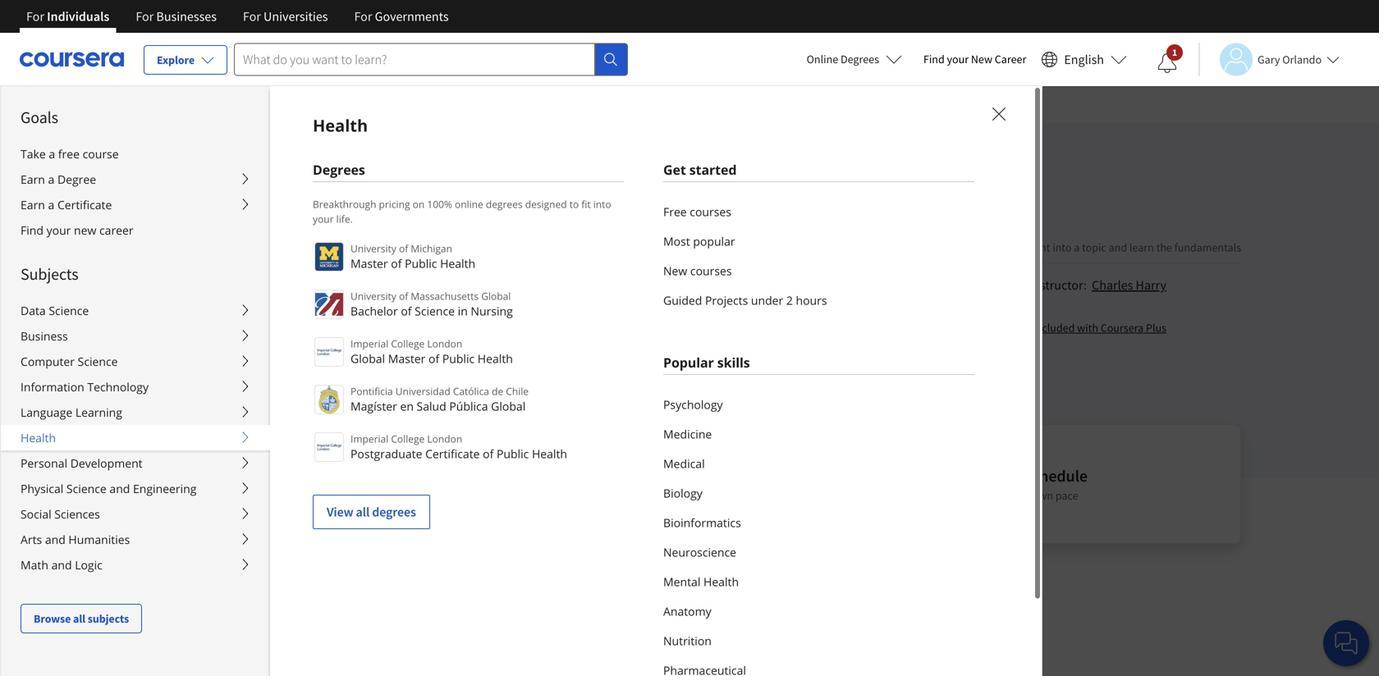 Task type: vqa. For each thing, say whether or not it's contained in the screenshot.


Task type: locate. For each thing, give the bounding box(es) containing it.
your left life.
[[313, 212, 334, 226]]

public down chile
[[497, 446, 529, 462]]

available
[[342, 270, 390, 286], [349, 333, 393, 348]]

2 university from the top
[[350, 289, 396, 303]]

0 vertical spatial for
[[358, 211, 403, 257]]

guided projects under 2 hours
[[663, 293, 827, 308]]

college up postgraduate
[[391, 432, 425, 446]]

all inside button
[[73, 612, 85, 626]]

for left universities
[[243, 8, 261, 25]]

1 vertical spatial university
[[350, 289, 396, 303]]

0 vertical spatial degrees
[[841, 52, 879, 66]]

courses up popular
[[690, 204, 731, 220]]

1 vertical spatial certificate
[[425, 446, 480, 462]]

0 vertical spatial imperial college london logo image
[[314, 337, 344, 367]]

into
[[593, 197, 611, 211], [1052, 240, 1072, 255]]

1 college from the top
[[391, 337, 425, 350]]

degrees
[[841, 52, 879, 66], [313, 161, 365, 179]]

social
[[21, 506, 51, 522]]

university inside the university of michigan master of public health
[[350, 242, 396, 255]]

2 imperial from the top
[[350, 432, 388, 446]]

to
[[569, 197, 579, 211], [805, 466, 819, 486]]

list for popular skills
[[663, 390, 974, 676]]

0 vertical spatial certificate
[[57, 197, 112, 213]]

take
[[21, 146, 46, 162]]

1 vertical spatial find
[[21, 222, 43, 238]]

1 courses from the top
[[690, 204, 731, 220]]

financial
[[284, 333, 328, 348]]

1 vertical spatial degrees
[[372, 504, 416, 520]]

earn down the earn a degree
[[21, 197, 45, 213]]

1 london from the top
[[427, 337, 462, 350]]

for right enroll
[[201, 325, 217, 341]]

global inside university of massachusetts global bachelor of science in nursing
[[481, 289, 511, 303]]

hours right 2
[[796, 293, 827, 308]]

public inside imperial college london postgraduate certificate of public health
[[497, 446, 529, 462]]

college down university of massachusetts global bachelor of science in nursing
[[391, 337, 425, 350]]

2 list from the top
[[663, 390, 974, 676]]

for for cybersecurity
[[358, 211, 403, 257]]

your left career
[[947, 52, 969, 66]]

college inside the imperial college london global master of public health
[[391, 337, 425, 350]]

1 horizontal spatial certificate
[[425, 446, 480, 462]]

online
[[455, 197, 483, 211]]

for for individuals
[[26, 8, 44, 25]]

sciences
[[54, 506, 100, 522]]

2 vertical spatial public
[[497, 446, 529, 462]]

What do you want to learn? text field
[[234, 43, 595, 76]]

college
[[391, 337, 425, 350], [391, 432, 425, 446]]

1 vertical spatial public
[[442, 351, 475, 367]]

19 languages available button
[[269, 268, 390, 288]]

free up most
[[663, 204, 687, 220]]

harry
[[1136, 277, 1166, 293]]

information technology
[[21, 379, 149, 395]]

0 horizontal spatial certificate
[[57, 197, 112, 213]]

all for subjects
[[73, 612, 85, 626]]

4 for from the left
[[354, 8, 372, 25]]

1 vertical spatial computer
[[21, 354, 75, 369]]

0 horizontal spatial find
[[21, 222, 43, 238]]

21
[[742, 466, 758, 486]]

a left free
[[49, 146, 55, 162]]

to up week
[[805, 466, 819, 486]]

0 horizontal spatial into
[[593, 197, 611, 211]]

imperial college london logo image
[[314, 337, 344, 367], [314, 433, 344, 462]]

imperial college london global master of public health
[[350, 337, 513, 367]]

financial aid available
[[284, 333, 393, 348]]

public down michigan
[[405, 256, 437, 271]]

information
[[21, 379, 84, 395]]

1 horizontal spatial new
[[971, 52, 992, 66]]

list for get started
[[663, 197, 974, 315]]

1 vertical spatial all
[[73, 612, 85, 626]]

of up bachelor on the left of page
[[391, 256, 402, 271]]

degrees up breakthrough
[[313, 161, 365, 179]]

explore
[[157, 53, 195, 67]]

career
[[995, 52, 1026, 66]]

mental health
[[663, 574, 739, 590]]

london down salud
[[427, 432, 462, 446]]

imperial inside the imperial college london global master of public health
[[350, 337, 388, 350]]

7
[[737, 488, 742, 503]]

close image
[[987, 103, 1009, 124], [987, 103, 1009, 124], [987, 103, 1009, 124], [987, 103, 1009, 124]]

your inside flexible schedule learn at your own pace
[[1008, 488, 1030, 503]]

psychology
[[663, 397, 723, 412]]

arts and humanities button
[[1, 527, 270, 552]]

and
[[1109, 240, 1127, 255], [110, 481, 130, 497], [45, 532, 66, 547], [51, 557, 72, 573]]

1 vertical spatial into
[[1052, 240, 1072, 255]]

for left individuals
[[26, 8, 44, 25]]

list
[[663, 197, 974, 315], [663, 390, 974, 676]]

all right view
[[356, 504, 370, 520]]

breakthrough pricing on 100% online degrees designed to fit into your life.
[[313, 197, 611, 226]]

of inside the imperial college london global master of public health
[[428, 351, 439, 367]]

data science button
[[1, 298, 270, 323]]

health inside popup button
[[21, 430, 56, 446]]

1 vertical spatial to
[[805, 466, 819, 486]]

courses inside "link"
[[690, 263, 732, 279]]

mental
[[663, 574, 700, 590]]

list containing free courses
[[663, 197, 974, 315]]

college for master
[[391, 337, 425, 350]]

a left week
[[774, 488, 780, 503]]

global up nursing
[[481, 289, 511, 303]]

1 vertical spatial earn
[[21, 197, 45, 213]]

2 vertical spatial global
[[491, 399, 526, 414]]

1 horizontal spatial public
[[442, 351, 475, 367]]

university down life.
[[350, 242, 396, 255]]

into right insight
[[1052, 240, 1072, 255]]

1 university from the top
[[350, 242, 396, 255]]

2 imperial college london logo image from the top
[[314, 433, 344, 462]]

1 horizontal spatial free
[[663, 204, 687, 220]]

0 vertical spatial college
[[391, 337, 425, 350]]

into right fit
[[593, 197, 611, 211]]

0 horizontal spatial for
[[201, 325, 217, 341]]

under
[[751, 293, 783, 308]]

physical science and engineering
[[21, 481, 197, 497]]

0 vertical spatial master
[[350, 256, 388, 271]]

2 for from the left
[[136, 8, 154, 25]]

browse
[[34, 612, 71, 626]]

find your new career link
[[915, 49, 1035, 70]]

for for universities
[[243, 8, 261, 25]]

0 horizontal spatial new
[[663, 263, 687, 279]]

nutrition link
[[663, 626, 974, 656]]

1 horizontal spatial into
[[1052, 240, 1072, 255]]

for businesses
[[136, 8, 217, 25]]

into inside breakthrough pricing on 100% online degrees designed to fit into your life.
[[593, 197, 611, 211]]

0 horizontal spatial degrees
[[372, 504, 416, 520]]

university of michigan logo image
[[314, 242, 344, 272]]

at inside approx. 21 hours to complete 3 weeks at 7 hours a week
[[725, 488, 734, 503]]

earn down take
[[21, 172, 45, 187]]

imperial for global
[[350, 337, 388, 350]]

a down the earn a degree
[[48, 197, 54, 213]]

and inside dropdown button
[[51, 557, 72, 573]]

hours
[[796, 293, 827, 308], [761, 466, 801, 486], [745, 488, 772, 503]]

public up católica
[[442, 351, 475, 367]]

computer science inside popup button
[[21, 354, 118, 369]]

imperial college london logo image down pontificia universidad católica de chile logo
[[314, 433, 344, 462]]

michigan
[[411, 242, 452, 255]]

certificate up new
[[57, 197, 112, 213]]

0 vertical spatial list
[[663, 197, 974, 315]]

earn a degree
[[21, 172, 96, 187]]

public
[[405, 256, 437, 271], [442, 351, 475, 367], [497, 446, 529, 462]]

health inside the imperial college london global master of public health
[[478, 351, 513, 367]]

1 imperial from the top
[[350, 337, 388, 350]]

0 horizontal spatial degrees
[[313, 161, 365, 179]]

a
[[49, 146, 55, 162], [48, 172, 54, 187], [48, 197, 54, 213], [1074, 240, 1080, 255], [774, 488, 780, 503]]

london down in
[[427, 337, 462, 350]]

0 vertical spatial find
[[923, 52, 945, 66]]

1 vertical spatial for
[[201, 325, 217, 341]]

fit
[[581, 197, 591, 211]]

certificate down "pública"
[[425, 446, 480, 462]]

london
[[427, 337, 462, 350], [427, 432, 462, 446]]

reviews)
[[323, 488, 363, 503]]

medicine
[[663, 426, 712, 442]]

for left businesses
[[136, 8, 154, 25]]

1 horizontal spatial for
[[358, 211, 403, 257]]

businesses
[[156, 8, 217, 25]]

imperial college london logo image up pontificia universidad católica de chile logo
[[314, 337, 344, 367]]

imperial right aid
[[350, 337, 388, 350]]

explore menu element
[[1, 86, 270, 634]]

0 vertical spatial degrees
[[486, 197, 523, 211]]

degrees right the "online"
[[841, 52, 879, 66]]

breakthrough
[[313, 197, 376, 211]]

data
[[21, 303, 46, 318]]

language learning button
[[1, 400, 270, 425]]

online
[[807, 52, 838, 66]]

for inside button
[[201, 325, 217, 341]]

public for master
[[442, 351, 475, 367]]

computer inside popup button
[[21, 354, 75, 369]]

1 for from the left
[[26, 8, 44, 25]]

global for global master of public health
[[350, 351, 385, 367]]

1 horizontal spatial computer science
[[242, 98, 330, 112]]

1 vertical spatial london
[[427, 432, 462, 446]]

0 horizontal spatial to
[[569, 197, 579, 211]]

to left fit
[[569, 197, 579, 211]]

governments
[[375, 8, 449, 25]]

find
[[923, 52, 945, 66], [21, 222, 43, 238]]

banner navigation
[[13, 0, 462, 33]]

1 vertical spatial master
[[388, 351, 425, 367]]

0 horizontal spatial public
[[405, 256, 437, 271]]

charles harry link
[[1092, 277, 1166, 293]]

medicine link
[[663, 419, 974, 449]]

1 horizontal spatial find
[[923, 52, 945, 66]]

find down earn a certificate
[[21, 222, 43, 238]]

0 vertical spatial public
[[405, 256, 437, 271]]

2 horizontal spatial public
[[497, 446, 529, 462]]

of
[[399, 242, 408, 255], [391, 256, 402, 271], [399, 289, 408, 303], [401, 303, 412, 319], [428, 351, 439, 367], [483, 446, 494, 462]]

find your new career link
[[1, 218, 270, 243]]

0 vertical spatial courses
[[690, 204, 731, 220]]

courses for new courses
[[690, 263, 732, 279]]

0 horizontal spatial at
[[725, 488, 734, 503]]

college for certificate
[[391, 432, 425, 446]]

popular
[[663, 354, 714, 371]]

financial aid available button
[[284, 333, 393, 348]]

a left degree
[[48, 172, 54, 187]]

subjects
[[88, 612, 129, 626]]

for
[[358, 211, 403, 257], [201, 325, 217, 341]]

started
[[689, 161, 737, 179]]

1 horizontal spatial degrees
[[841, 52, 879, 66]]

for right life.
[[358, 211, 403, 257]]

degrees right view
[[372, 504, 416, 520]]

and right arts
[[45, 532, 66, 547]]

0 vertical spatial global
[[481, 289, 511, 303]]

all inside list
[[356, 504, 370, 520]]

science inside "popup button"
[[49, 303, 89, 318]]

1 list from the top
[[663, 197, 974, 315]]

and left "logic"
[[51, 557, 72, 573]]

guided projects under 2 hours link
[[663, 286, 974, 315]]

gain
[[993, 240, 1015, 255]]

find inside explore menu element
[[21, 222, 43, 238]]

0 horizontal spatial free
[[220, 325, 245, 341]]

0 vertical spatial to
[[569, 197, 579, 211]]

find left career
[[923, 52, 945, 66]]

1 vertical spatial new
[[663, 263, 687, 279]]

degree
[[57, 172, 96, 187]]

1 vertical spatial degrees
[[313, 161, 365, 179]]

0 vertical spatial available
[[342, 270, 390, 286]]

hours right 7
[[745, 488, 772, 503]]

flexible schedule learn at your own pace
[[967, 466, 1088, 503]]

university up bachelor on the left of page
[[350, 289, 396, 303]]

0 vertical spatial hours
[[796, 293, 827, 308]]

college inside imperial college london postgraduate certificate of public health
[[391, 432, 425, 446]]

science inside popup button
[[66, 481, 107, 497]]

courses down popular
[[690, 263, 732, 279]]

gary orlando button
[[1198, 43, 1340, 76]]

insight
[[1017, 240, 1050, 255]]

1 horizontal spatial to
[[805, 466, 819, 486]]

2 at from the left
[[997, 488, 1006, 503]]

hours up week
[[761, 466, 801, 486]]

2 courses from the top
[[690, 263, 732, 279]]

0 vertical spatial earn
[[21, 172, 45, 187]]

1 vertical spatial courses
[[690, 263, 732, 279]]

projects
[[705, 293, 748, 308]]

2 london from the top
[[427, 432, 462, 446]]

london for certificate
[[427, 432, 462, 446]]

None search field
[[234, 43, 628, 76]]

1 vertical spatial free
[[220, 325, 245, 341]]

global inside the imperial college london global master of public health
[[350, 351, 385, 367]]

1
[[1172, 46, 1177, 59]]

1 vertical spatial available
[[349, 333, 393, 348]]

0 vertical spatial computer
[[242, 98, 291, 112]]

earn for earn a degree
[[21, 172, 45, 187]]

your left own
[[1008, 488, 1030, 503]]

degrees right online
[[486, 197, 523, 211]]

1 horizontal spatial degrees
[[486, 197, 523, 211]]

into inside course gain insight into a topic and learn the fundamentals
[[1052, 240, 1072, 255]]

free
[[58, 146, 80, 162]]

0 horizontal spatial all
[[73, 612, 85, 626]]

1 vertical spatial imperial college london logo image
[[314, 433, 344, 462]]

university inside university of massachusetts global bachelor of science in nursing
[[350, 289, 396, 303]]

1 horizontal spatial computer
[[242, 98, 291, 112]]

your left new
[[46, 222, 71, 238]]

psychology link
[[663, 390, 974, 419]]

0 vertical spatial university
[[350, 242, 396, 255]]

available for financial aid available
[[349, 333, 393, 348]]

new left career
[[971, 52, 992, 66]]

salud
[[417, 399, 446, 414]]

available down bachelor on the left of page
[[349, 333, 393, 348]]

complete
[[822, 466, 888, 486]]

life.
[[336, 212, 353, 226]]

0 vertical spatial imperial
[[350, 337, 388, 350]]

pontificia universidad católica de chile logo image
[[314, 385, 344, 415]]

new down most
[[663, 263, 687, 279]]

close image
[[987, 103, 1009, 124], [987, 103, 1009, 124], [987, 103, 1009, 124], [988, 103, 1010, 125]]

0 vertical spatial london
[[427, 337, 462, 350]]

1 vertical spatial list
[[663, 390, 974, 676]]

imperial inside imperial college london postgraduate certificate of public health
[[350, 432, 388, 446]]

earn for earn a certificate
[[21, 197, 45, 213]]

of left michigan
[[399, 242, 408, 255]]

list containing psychology
[[663, 390, 974, 676]]

coursera image
[[20, 46, 124, 72]]

enroll for free button
[[138, 314, 271, 367]]

0 vertical spatial new
[[971, 52, 992, 66]]

public inside the imperial college london global master of public health
[[442, 351, 475, 367]]

aid
[[331, 333, 346, 348]]

and right the topic
[[1109, 240, 1127, 255]]

0 horizontal spatial computer
[[21, 354, 75, 369]]

science for physical science and engineering popup button
[[66, 481, 107, 497]]

1 vertical spatial computer science
[[21, 354, 118, 369]]

en
[[400, 399, 414, 414]]

1 earn from the top
[[21, 172, 45, 187]]

for left governments on the top left of page
[[354, 8, 372, 25]]

imperial up postgraduate
[[350, 432, 388, 446]]

at left 7
[[725, 488, 734, 503]]

master up universidad
[[388, 351, 425, 367]]

global down chile
[[491, 399, 526, 414]]

global up the pontificia
[[350, 351, 385, 367]]

massachusetts
[[411, 289, 479, 303]]

of down "pública"
[[483, 446, 494, 462]]

career
[[99, 222, 133, 238]]

courses for free courses
[[690, 204, 731, 220]]

new
[[971, 52, 992, 66], [663, 263, 687, 279]]

at right learn
[[997, 488, 1006, 503]]

available inside button
[[342, 270, 390, 286]]

2 college from the top
[[391, 432, 425, 446]]

1 vertical spatial college
[[391, 432, 425, 446]]

arts and humanities
[[21, 532, 130, 547]]

0 vertical spatial all
[[356, 504, 370, 520]]

0 vertical spatial into
[[593, 197, 611, 211]]

online degrees button
[[793, 41, 915, 77]]

of up universidad
[[428, 351, 439, 367]]

master right the university of michigan logo
[[350, 256, 388, 271]]

london inside the imperial college london global master of public health
[[427, 337, 462, 350]]

health group
[[0, 85, 1379, 676]]

1 horizontal spatial at
[[997, 488, 1006, 503]]

2 earn from the top
[[21, 197, 45, 213]]

free inside health menu item
[[663, 204, 687, 220]]

1 vertical spatial imperial
[[350, 432, 388, 446]]

1 imperial college london logo image from the top
[[314, 337, 344, 367]]

imperial college london logo image for postgraduate certificate of public health
[[314, 433, 344, 462]]

0 vertical spatial free
[[663, 204, 687, 220]]

3 for from the left
[[243, 8, 261, 25]]

a left the topic
[[1074, 240, 1080, 255]]

0 horizontal spatial computer science
[[21, 354, 118, 369]]

1 vertical spatial global
[[350, 351, 385, 367]]

1 horizontal spatial all
[[356, 504, 370, 520]]

1 at from the left
[[725, 488, 734, 503]]

free right enroll
[[220, 325, 245, 341]]

science for data science "popup button"
[[49, 303, 89, 318]]

postgraduate
[[350, 446, 422, 462]]

london inside imperial college london postgraduate certificate of public health
[[427, 432, 462, 446]]

find for find your new career
[[21, 222, 43, 238]]

science inside popup button
[[78, 354, 118, 369]]

all right browse
[[73, 612, 85, 626]]

available up bachelor on the left of page
[[342, 270, 390, 286]]



Task type: describe. For each thing, give the bounding box(es) containing it.
master inside the imperial college london global master of public health
[[388, 351, 425, 367]]

find for find your new career
[[923, 52, 945, 66]]

english
[[1064, 51, 1104, 68]]

view all degrees link
[[313, 495, 430, 529]]

public inside the university of michigan master of public health
[[405, 256, 437, 271]]

social sciences
[[21, 506, 100, 522]]

included
[[1033, 321, 1075, 335]]

to inside approx. 21 hours to complete 3 weeks at 7 hours a week
[[805, 466, 819, 486]]

topic
[[1082, 240, 1106, 255]]

at inside flexible schedule learn at your own pace
[[997, 488, 1006, 503]]

imperial college london logo image for global master of public health
[[314, 337, 344, 367]]

modules link
[[218, 580, 285, 616]]

global inside pontificia universidad católica de chile magíster en salud pública global
[[491, 399, 526, 414]]

earn a degree button
[[1, 167, 270, 192]]

medical
[[663, 456, 705, 472]]

university for of
[[350, 242, 396, 255]]

new inside "link"
[[663, 263, 687, 279]]

neuroscience
[[663, 545, 736, 560]]

view all degrees list
[[313, 241, 624, 529]]

for for governments
[[354, 8, 372, 25]]

anatomy
[[663, 604, 711, 619]]

find your new career
[[923, 52, 1026, 66]]

imperial for postgraduate
[[350, 432, 388, 446]]

católica
[[453, 385, 489, 398]]

biology link
[[663, 479, 974, 508]]

business
[[21, 328, 68, 344]]

pontificia
[[350, 385, 393, 398]]

available for 19 languages available
[[342, 270, 390, 286]]

for governments
[[354, 8, 449, 25]]

certificate inside imperial college london postgraduate certificate of public health
[[425, 446, 480, 462]]

new courses link
[[663, 256, 974, 286]]

for individuals
[[26, 8, 109, 25]]

of down the university of michigan master of public health
[[399, 289, 408, 303]]

biology
[[663, 486, 702, 501]]

london for master
[[427, 337, 462, 350]]

computer science button
[[1, 349, 270, 374]]

university of massachusetts global bachelor of science in nursing
[[350, 289, 513, 319]]

anatomy link
[[663, 597, 974, 626]]

2 vertical spatial hours
[[745, 488, 772, 503]]

2
[[786, 293, 793, 308]]

physical
[[21, 481, 63, 497]]

free inside button
[[220, 325, 245, 341]]

designed
[[525, 197, 567, 211]]

to inside breakthrough pricing on 100% online degrees designed to fit into your life.
[[569, 197, 579, 211]]

chat with us image
[[1333, 630, 1359, 657]]

skills
[[717, 354, 750, 371]]

take a free course
[[21, 146, 119, 162]]

a for certificate
[[48, 197, 54, 213]]

health inside the university of michigan master of public health
[[440, 256, 475, 271]]

development
[[70, 456, 143, 471]]

coursera
[[1101, 321, 1144, 335]]

gary orlando
[[1258, 52, 1322, 67]]

mental health link
[[663, 567, 974, 597]]

course gain insight into a topic and learn the fundamentals
[[993, 214, 1241, 255]]

magíster
[[350, 399, 397, 414]]

social sciences button
[[1, 502, 270, 527]]

guided
[[663, 293, 702, 308]]

all for degrees
[[356, 504, 370, 520]]

hours inside health menu item
[[796, 293, 827, 308]]

learn
[[1129, 240, 1154, 255]]

201,348
[[138, 382, 183, 398]]

plus
[[1146, 321, 1166, 335]]

degrees inside view all degrees link
[[372, 504, 416, 520]]

pace
[[1055, 488, 1078, 503]]

a inside course gain insight into a topic and learn the fundamentals
[[1074, 240, 1080, 255]]

degrees inside health menu item
[[313, 161, 365, 179]]

university of massachusetts global logo image
[[314, 290, 344, 319]]

in
[[458, 303, 468, 319]]

show notifications image
[[1157, 53, 1177, 73]]

1 vertical spatial hours
[[761, 466, 801, 486]]

orlando
[[1282, 52, 1322, 67]]

and inside course gain insight into a topic and learn the fundamentals
[[1109, 240, 1127, 255]]

(1,170
[[291, 488, 321, 503]]

health menu item
[[269, 85, 1379, 676]]

course
[[993, 214, 1042, 235]]

bioinformatics
[[663, 515, 741, 531]]

science for computer science popup button
[[78, 354, 118, 369]]

take a free course link
[[1, 141, 270, 167]]

degrees inside popup button
[[841, 52, 879, 66]]

degrees inside breakthrough pricing on 100% online degrees designed to fit into your life.
[[486, 197, 523, 211]]

schedule
[[1025, 466, 1088, 486]]

new
[[74, 222, 96, 238]]

of inside imperial college london postgraduate certificate of public health
[[483, 446, 494, 462]]

health inside imperial college london postgraduate certificate of public health
[[532, 446, 567, 462]]

for for businesses
[[136, 8, 154, 25]]

find your new career
[[21, 222, 133, 238]]

19
[[269, 270, 281, 286]]

a for free
[[49, 146, 55, 162]]

pricing
[[379, 197, 410, 211]]

3
[[684, 488, 690, 503]]

a for degree
[[48, 172, 54, 187]]

(1,170 reviews)
[[291, 488, 363, 503]]

language
[[21, 405, 72, 420]]

university for bachelor
[[350, 289, 396, 303]]

imperial college london postgraduate certificate of public health
[[350, 432, 567, 462]]

public for certificate
[[497, 446, 529, 462]]

of right bachelor on the left of page
[[401, 303, 412, 319]]

most popular link
[[663, 227, 974, 256]]

data science
[[21, 303, 89, 318]]

science inside university of massachusetts global bachelor of science in nursing
[[415, 303, 455, 319]]

pontificia universidad católica de chile magíster en salud pública global
[[350, 385, 529, 414]]

0 vertical spatial computer science
[[242, 98, 330, 112]]

free courses
[[663, 204, 731, 220]]

math and logic
[[21, 557, 102, 573]]

personal
[[21, 456, 67, 471]]

and down development
[[110, 481, 130, 497]]

master inside the university of michigan master of public health
[[350, 256, 388, 271]]

global for bachelor of science in nursing
[[481, 289, 511, 303]]

a inside approx. 21 hours to complete 3 weeks at 7 hours a week
[[774, 488, 780, 503]]

bachelor
[[350, 303, 398, 319]]

new courses
[[663, 263, 732, 279]]

health button
[[1, 425, 270, 451]]

physical science and engineering button
[[1, 476, 270, 502]]

cybersecurity for everyone
[[138, 211, 554, 257]]

de
[[492, 385, 503, 398]]

modules
[[228, 590, 275, 607]]

browse all subjects button
[[21, 604, 142, 634]]

with
[[1077, 321, 1098, 335]]

most popular
[[663, 234, 735, 249]]

everyone
[[410, 211, 554, 257]]

bioinformatics link
[[663, 508, 974, 538]]

your inside breakthrough pricing on 100% online degrees designed to fit into your life.
[[313, 212, 334, 226]]

popular skills
[[663, 354, 750, 371]]

19 languages available
[[269, 270, 390, 286]]

included with coursera plus link
[[1033, 320, 1166, 336]]

chile
[[506, 385, 529, 398]]

for for enroll
[[201, 325, 217, 341]]

on
[[413, 197, 425, 211]]

certificate inside popup button
[[57, 197, 112, 213]]

learn
[[967, 488, 994, 503]]

math
[[21, 557, 48, 573]]

medical link
[[663, 449, 974, 479]]

your inside explore menu element
[[46, 222, 71, 238]]

math and logic button
[[1, 552, 270, 578]]



